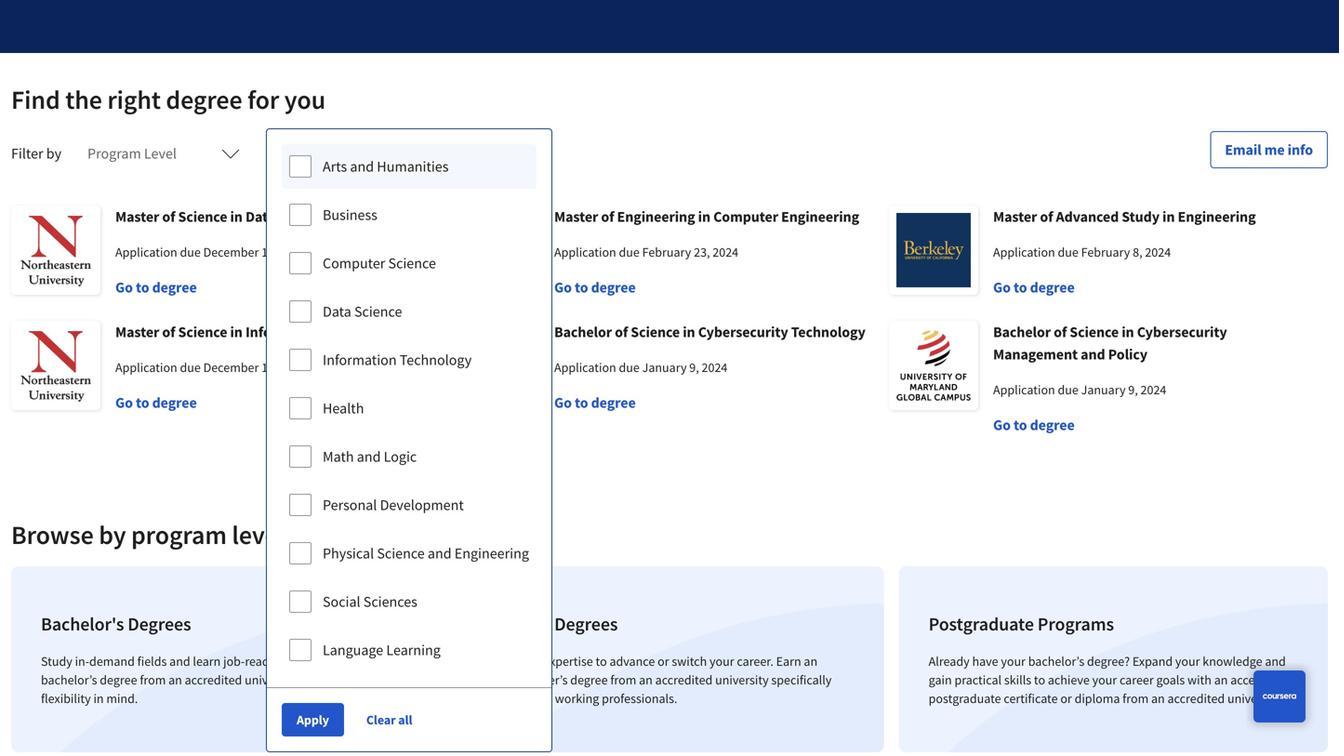 Task type: locate. For each thing, give the bounding box(es) containing it.
northeastern university image
[[11, 206, 100, 295], [11, 321, 100, 410]]

1 university of maryland global campus image from the left
[[450, 321, 540, 410]]

0 horizontal spatial degrees
[[128, 613, 191, 636]]

1 horizontal spatial bachelor's
[[1029, 653, 1085, 670]]

application for master of engineering in computer engineering
[[554, 244, 616, 260]]

from for master's degrees
[[611, 672, 637, 688]]

9, down bachelor of science in cybersecurity technology
[[690, 359, 699, 376]]

2 cybersecurity from the left
[[1137, 323, 1228, 341]]

1 horizontal spatial technology
[[791, 323, 866, 341]]

0 horizontal spatial cybersecurity
[[698, 323, 789, 341]]

cybersecurity inside bachelor of science in cybersecurity management and policy
[[1137, 323, 1228, 341]]

information left systems
[[246, 323, 324, 341]]

of
[[162, 207, 175, 226], [601, 207, 614, 226], [1040, 207, 1053, 226], [162, 323, 175, 341], [615, 323, 628, 341], [1054, 323, 1067, 341]]

0 vertical spatial by
[[46, 144, 61, 163]]

or
[[658, 653, 669, 670], [1061, 690, 1072, 707]]

0 vertical spatial 9,
[[690, 359, 699, 376]]

bachelor's degrees
[[41, 613, 191, 636]]

15, for data
[[262, 244, 278, 260]]

1 vertical spatial 9,
[[1129, 381, 1138, 398]]

0 horizontal spatial skills
[[278, 653, 305, 670]]

by right "filter"
[[46, 144, 61, 163]]

0 horizontal spatial online
[[351, 653, 385, 670]]

0 vertical spatial skills
[[278, 653, 305, 670]]

online down build
[[485, 672, 519, 688]]

2024 down policy
[[1141, 381, 1167, 398]]

for left 'you'
[[248, 83, 279, 116]]

1 vertical spatial application due january 9, 2024
[[994, 381, 1167, 398]]

december for data
[[203, 244, 259, 260]]

0 vertical spatial northeastern university image
[[11, 206, 100, 295]]

postgraduate
[[929, 613, 1034, 636]]

due down management at the top of page
[[1058, 381, 1079, 398]]

from down 'career'
[[1123, 690, 1149, 707]]

1 vertical spatial data
[[323, 302, 351, 321]]

0 vertical spatial online
[[351, 653, 385, 670]]

bachelor's inside study in-demand fields and learn job-ready skills with an online bachelor's degree from an accredited university designed with flexibility in mind.
[[41, 672, 97, 688]]

master
[[115, 207, 159, 226], [554, 207, 598, 226], [994, 207, 1037, 226], [115, 323, 159, 341]]

2024 for master of advanced study in engineering
[[1145, 244, 1171, 260]]

clear all
[[366, 712, 412, 728]]

application due december 15, 2023 down master of science in data analytics engineering
[[115, 244, 306, 260]]

due left 23,
[[619, 244, 640, 260]]

advanced
[[1056, 207, 1119, 226]]

0 horizontal spatial february
[[642, 244, 691, 260]]

1 december from the top
[[203, 244, 259, 260]]

build
[[485, 653, 513, 670]]

0 vertical spatial 2023
[[280, 244, 306, 260]]

and inside the already have your bachelor's degree? expand your knowledge and gain practical skills to achieve your career goals with an accelerated postgraduate certificate or diploma from an accredited university.
[[1265, 653, 1286, 670]]

january down bachelor of science in cybersecurity technology
[[642, 359, 687, 376]]

designed down "language"
[[301, 672, 351, 688]]

job-
[[223, 653, 245, 670]]

application
[[115, 244, 177, 260], [554, 244, 616, 260], [994, 244, 1056, 260], [115, 359, 177, 376], [554, 359, 616, 376], [994, 381, 1056, 398]]

data left analytics at the top of page
[[246, 207, 275, 226]]

9, down policy
[[1129, 381, 1138, 398]]

university for master's degrees
[[715, 672, 769, 688]]

go for master of engineering in computer engineering
[[554, 278, 572, 297]]

language learning
[[323, 641, 441, 660]]

0 horizontal spatial bachelor's
[[41, 672, 97, 688]]

cybersecurity down 23,
[[698, 323, 789, 341]]

2023
[[280, 244, 306, 260], [280, 359, 306, 376]]

application due december 15, 2023 for data
[[115, 244, 306, 260]]

1 horizontal spatial from
[[611, 672, 637, 688]]

or left switch
[[658, 653, 669, 670]]

1 vertical spatial 2023
[[280, 359, 306, 376]]

university down the career.
[[715, 672, 769, 688]]

1 horizontal spatial cybersecurity
[[1137, 323, 1228, 341]]

due down master of science in data analytics engineering
[[180, 244, 201, 260]]

online for bachelor's degrees
[[351, 653, 385, 670]]

1 horizontal spatial data
[[323, 302, 351, 321]]

of inside bachelor of science in cybersecurity management and policy
[[1054, 323, 1067, 341]]

0 horizontal spatial university
[[245, 672, 298, 688]]

achieve
[[1048, 672, 1090, 688]]

by right browse
[[99, 519, 126, 551]]

2024 right '8,'
[[1145, 244, 1171, 260]]

1 horizontal spatial with
[[353, 672, 377, 688]]

application due january 9, 2024 down bachelor of science in cybersecurity technology
[[554, 359, 728, 376]]

1 cybersecurity from the left
[[698, 323, 789, 341]]

application due january 9, 2024 down bachelor of science in cybersecurity management and policy on the top of page
[[994, 381, 1167, 398]]

or down achieve at the right
[[1061, 690, 1072, 707]]

due down master of science in information systems
[[180, 359, 201, 376]]

2 december from the top
[[203, 359, 259, 376]]

2 february from the left
[[1082, 244, 1131, 260]]

university for bachelor's degrees
[[245, 672, 298, 688]]

due for bachelor of science in cybersecurity technology
[[619, 359, 640, 376]]

and
[[350, 157, 374, 176], [1081, 345, 1106, 364], [357, 447, 381, 466], [428, 544, 452, 563], [169, 653, 190, 670], [1265, 653, 1286, 670]]

study left the in-
[[41, 653, 72, 670]]

list containing bachelor's degrees
[[4, 559, 1336, 756]]

in inside study in-demand fields and learn job-ready skills with an online bachelor's degree from an accredited university designed with flexibility in mind.
[[93, 690, 104, 707]]

1 vertical spatial northeastern university image
[[11, 321, 100, 410]]

1 application due december 15, 2023 from the top
[[115, 244, 306, 260]]

goals
[[1157, 672, 1185, 688]]

due for master of science in information systems
[[180, 359, 201, 376]]

designed down build
[[485, 690, 535, 707]]

study up '8,'
[[1122, 207, 1160, 226]]

already
[[929, 653, 970, 670]]

online left learning
[[351, 653, 385, 670]]

1 vertical spatial 15,
[[262, 359, 278, 376]]

2024
[[713, 244, 739, 260], [1145, 244, 1171, 260], [702, 359, 728, 376], [1141, 381, 1167, 398]]

accredited inside study in-demand fields and learn job-ready skills with an online bachelor's degree from an accredited university designed with flexibility in mind.
[[185, 672, 242, 688]]

skills up 'certificate' on the right of the page
[[1005, 672, 1032, 688]]

due down advanced
[[1058, 244, 1079, 260]]

flexibility
[[41, 690, 91, 707]]

0 horizontal spatial study
[[41, 653, 72, 670]]

1 vertical spatial by
[[99, 519, 126, 551]]

science inside bachelor of science in cybersecurity management and policy
[[1070, 323, 1119, 341]]

with down "language"
[[353, 672, 377, 688]]

15, down master of science in data analytics engineering
[[262, 244, 278, 260]]

info
[[1288, 140, 1314, 159]]

0 vertical spatial technology
[[791, 323, 866, 341]]

1 vertical spatial study
[[41, 653, 72, 670]]

1 vertical spatial skills
[[1005, 672, 1032, 688]]

0 vertical spatial designed
[[301, 672, 351, 688]]

due
[[180, 244, 201, 260], [619, 244, 640, 260], [1058, 244, 1079, 260], [180, 359, 201, 376], [619, 359, 640, 376], [1058, 381, 1079, 398]]

data up systems
[[323, 302, 351, 321]]

1 horizontal spatial accredited
[[655, 672, 713, 688]]

technology inside options list list box
[[400, 351, 472, 369]]

2 application due december 15, 2023 from the top
[[115, 359, 306, 376]]

subject button
[[266, 131, 399, 176]]

physical
[[323, 544, 374, 563]]

degrees up expertise
[[555, 613, 618, 636]]

due down bachelor of science in cybersecurity technology
[[619, 359, 640, 376]]

1 horizontal spatial 9,
[[1129, 381, 1138, 398]]

by for filter
[[46, 144, 61, 163]]

0 horizontal spatial january
[[642, 359, 687, 376]]

1 horizontal spatial online
[[485, 672, 519, 688]]

1 horizontal spatial designed
[[485, 690, 535, 707]]

university inside study in-demand fields and learn job-ready skills with an online bachelor's degree from an accredited university designed with flexibility in mind.
[[245, 672, 298, 688]]

1 vertical spatial designed
[[485, 690, 535, 707]]

from for bachelor's degrees
[[140, 672, 166, 688]]

go to degree for master of engineering in computer engineering
[[554, 278, 636, 297]]

0 horizontal spatial technology
[[400, 351, 472, 369]]

learning
[[386, 641, 441, 660]]

study inside study in-demand fields and learn job-ready skills with an online bachelor's degree from an accredited university designed with flexibility in mind.
[[41, 653, 72, 670]]

cybersecurity up policy
[[1137, 323, 1228, 341]]

clear
[[366, 712, 396, 728]]

analytics
[[278, 207, 338, 226]]

0 vertical spatial study
[[1122, 207, 1160, 226]]

go to degree for master of advanced study in engineering
[[994, 278, 1075, 297]]

0 horizontal spatial bachelor
[[554, 323, 612, 341]]

9,
[[690, 359, 699, 376], [1129, 381, 1138, 398]]

go
[[115, 278, 133, 297], [554, 278, 572, 297], [994, 278, 1011, 297], [115, 393, 133, 412], [554, 393, 572, 412], [994, 416, 1011, 434]]

and left policy
[[1081, 345, 1106, 364]]

cybersecurity
[[698, 323, 789, 341], [1137, 323, 1228, 341]]

in for master of science in data analytics engineering
[[230, 207, 243, 226]]

degrees up fields at the bottom left
[[128, 613, 191, 636]]

in inside bachelor of science in cybersecurity management and policy
[[1122, 323, 1135, 341]]

degree for master of engineering in computer engineering
[[591, 278, 636, 297]]

master for master of advanced study in engineering
[[994, 207, 1037, 226]]

1 horizontal spatial bachelor
[[994, 323, 1051, 341]]

2 degrees from the left
[[555, 613, 618, 636]]

2023 for information
[[280, 359, 306, 376]]

0 horizontal spatial university of maryland global campus image
[[450, 321, 540, 410]]

2 northeastern university image from the top
[[11, 321, 100, 410]]

2 bachelor from the left
[[994, 323, 1051, 341]]

application due january 9, 2024
[[554, 359, 728, 376], [994, 381, 1167, 398]]

1 vertical spatial december
[[203, 359, 259, 376]]

1 horizontal spatial university
[[715, 672, 769, 688]]

expand
[[1133, 653, 1173, 670]]

with up apply button
[[308, 653, 332, 670]]

designed inside 'build your expertise to advance or switch your career. earn an online master's degree from an accredited university specifically designed for working professionals.'
[[485, 690, 535, 707]]

from down fields at the bottom left
[[140, 672, 166, 688]]

0 vertical spatial for
[[248, 83, 279, 116]]

list
[[4, 559, 1336, 756]]

1 horizontal spatial degrees
[[555, 613, 618, 636]]

bachelor inside bachelor of science in cybersecurity management and policy
[[994, 323, 1051, 341]]

find the right degree for you
[[11, 83, 326, 116]]

1 vertical spatial january
[[1082, 381, 1126, 398]]

by
[[46, 144, 61, 163], [99, 519, 126, 551]]

accredited down switch
[[655, 672, 713, 688]]

career
[[1120, 672, 1154, 688]]

9, for management
[[1129, 381, 1138, 398]]

1 university from the left
[[245, 672, 298, 688]]

0 vertical spatial application due december 15, 2023
[[115, 244, 306, 260]]

15,
[[262, 244, 278, 260], [262, 359, 278, 376]]

your
[[516, 653, 541, 670], [710, 653, 735, 670], [1001, 653, 1026, 670], [1176, 653, 1200, 670], [1093, 672, 1117, 688]]

from inside 'build your expertise to advance or switch your career. earn an online master's degree from an accredited university specifically designed for working professionals.'
[[611, 672, 637, 688]]

an
[[335, 653, 348, 670], [804, 653, 818, 670], [168, 672, 182, 688], [639, 672, 653, 688], [1215, 672, 1228, 688], [1152, 690, 1165, 707]]

online inside study in-demand fields and learn job-ready skills with an online bachelor's degree from an accredited university designed with flexibility in mind.
[[351, 653, 385, 670]]

online inside 'build your expertise to advance or switch your career. earn an online master's degree from an accredited university specifically designed for working professionals.'
[[485, 672, 519, 688]]

and right math
[[357, 447, 381, 466]]

1 vertical spatial application due december 15, 2023
[[115, 359, 306, 376]]

to for master of science in data analytics engineering
[[136, 278, 149, 297]]

2 horizontal spatial accredited
[[1168, 690, 1225, 707]]

accredited down goals at the bottom right
[[1168, 690, 1225, 707]]

2 university of maryland global campus image from the left
[[889, 321, 979, 410]]

application due december 15, 2023
[[115, 244, 306, 260], [115, 359, 306, 376]]

skills inside the already have your bachelor's degree? expand your knowledge and gain practical skills to achieve your career goals with an accelerated postgraduate certificate or diploma from an accredited university.
[[1005, 672, 1032, 688]]

1 2023 from the top
[[280, 244, 306, 260]]

2 2023 from the top
[[280, 359, 306, 376]]

application due february 23, 2024
[[554, 244, 739, 260]]

bachelor
[[554, 323, 612, 341], [994, 323, 1051, 341]]

to for bachelor of science in cybersecurity technology
[[575, 393, 588, 412]]

me
[[1265, 140, 1285, 159]]

1 horizontal spatial skills
[[1005, 672, 1032, 688]]

january down policy
[[1082, 381, 1126, 398]]

1 vertical spatial computer
[[323, 254, 385, 273]]

in
[[230, 207, 243, 226], [698, 207, 711, 226], [1163, 207, 1175, 226], [230, 323, 243, 341], [683, 323, 695, 341], [1122, 323, 1135, 341], [93, 690, 104, 707]]

2024 for master of engineering in computer engineering
[[713, 244, 739, 260]]

information down systems
[[323, 351, 397, 369]]

1 northeastern university image from the top
[[11, 206, 100, 295]]

2 horizontal spatial with
[[1188, 672, 1212, 688]]

0 horizontal spatial by
[[46, 144, 61, 163]]

university of maryland global campus image
[[450, 321, 540, 410], [889, 321, 979, 410]]

1 bachelor from the left
[[554, 323, 612, 341]]

1 horizontal spatial application due january 9, 2024
[[994, 381, 1167, 398]]

go to degree for bachelor of science in cybersecurity management and policy
[[994, 416, 1075, 434]]

from down advance
[[611, 672, 637, 688]]

1 degrees from the left
[[128, 613, 191, 636]]

go to degree for master of science in data analytics engineering
[[115, 278, 197, 297]]

level
[[232, 519, 285, 551]]

1 vertical spatial online
[[485, 672, 519, 688]]

accredited inside the already have your bachelor's degree? expand your knowledge and gain practical skills to achieve your career goals with an accelerated postgraduate certificate or diploma from an accredited university.
[[1168, 690, 1225, 707]]

2024 right 23,
[[713, 244, 739, 260]]

15, for information
[[262, 359, 278, 376]]

bachelor's
[[1029, 653, 1085, 670], [41, 672, 97, 688]]

1 15, from the top
[[262, 244, 278, 260]]

application for master of science in data analytics engineering
[[115, 244, 177, 260]]

with inside the already have your bachelor's degree? expand your knowledge and gain practical skills to achieve your career goals with an accelerated postgraduate certificate or diploma from an accredited university.
[[1188, 672, 1212, 688]]

2023 down analytics at the top of page
[[280, 244, 306, 260]]

language
[[323, 641, 383, 660]]

2024 down bachelor of science in cybersecurity technology
[[702, 359, 728, 376]]

0 horizontal spatial designed
[[301, 672, 351, 688]]

mind.
[[106, 690, 138, 707]]

skills right ready
[[278, 653, 305, 670]]

master for master of science in data analytics engineering
[[115, 207, 159, 226]]

and up accelerated at the right
[[1265, 653, 1286, 670]]

master for master of engineering in computer engineering
[[554, 207, 598, 226]]

university down ready
[[245, 672, 298, 688]]

from inside study in-demand fields and learn job-ready skills with an online bachelor's degree from an accredited university designed with flexibility in mind.
[[140, 672, 166, 688]]

go for bachelor of science in cybersecurity technology
[[554, 393, 572, 412]]

0 vertical spatial bachelor's
[[1029, 653, 1085, 670]]

0 vertical spatial or
[[658, 653, 669, 670]]

15, down master of science in information systems
[[262, 359, 278, 376]]

application due december 15, 2023 down master of science in information systems
[[115, 359, 306, 376]]

december down master of science in data analytics engineering
[[203, 244, 259, 260]]

of for bachelor of science in cybersecurity management and policy
[[1054, 323, 1067, 341]]

1 horizontal spatial study
[[1122, 207, 1160, 226]]

and right arts
[[350, 157, 374, 176]]

december down master of science in information systems
[[203, 359, 259, 376]]

2 university from the left
[[715, 672, 769, 688]]

to
[[136, 278, 149, 297], [575, 278, 588, 297], [1014, 278, 1027, 297], [136, 393, 149, 412], [575, 393, 588, 412], [1014, 416, 1027, 434], [596, 653, 607, 670], [1034, 672, 1046, 688]]

in for master of science in information systems
[[230, 323, 243, 341]]

1 vertical spatial for
[[537, 690, 553, 707]]

1 horizontal spatial for
[[537, 690, 553, 707]]

0 horizontal spatial accredited
[[185, 672, 242, 688]]

february left '8,'
[[1082, 244, 1131, 260]]

2023 down master of science in information systems
[[280, 359, 306, 376]]

accredited inside 'build your expertise to advance or switch your career. earn an online master's degree from an accredited university specifically designed for working professionals.'
[[655, 672, 713, 688]]

study
[[1122, 207, 1160, 226], [41, 653, 72, 670]]

degrees for master's degrees
[[555, 613, 618, 636]]

1 horizontal spatial february
[[1082, 244, 1131, 260]]

for down master's
[[537, 690, 553, 707]]

1 horizontal spatial by
[[99, 519, 126, 551]]

1 horizontal spatial or
[[1061, 690, 1072, 707]]

due for bachelor of science in cybersecurity management and policy
[[1058, 381, 1079, 398]]

right
[[107, 83, 161, 116]]

0 vertical spatial december
[[203, 244, 259, 260]]

go for bachelor of science in cybersecurity management and policy
[[994, 416, 1011, 434]]

2 15, from the top
[[262, 359, 278, 376]]

go for master of science in information systems
[[115, 393, 133, 412]]

0 horizontal spatial or
[[658, 653, 669, 670]]

university inside 'build your expertise to advance or switch your career. earn an online master's degree from an accredited university specifically designed for working professionals.'
[[715, 672, 769, 688]]

0 horizontal spatial data
[[246, 207, 275, 226]]

0 horizontal spatial application due january 9, 2024
[[554, 359, 728, 376]]

1 february from the left
[[642, 244, 691, 260]]

2 horizontal spatial from
[[1123, 690, 1149, 707]]

degree for bachelor of science in cybersecurity technology
[[591, 393, 636, 412]]

0 vertical spatial 15,
[[262, 244, 278, 260]]

february for engineering
[[642, 244, 691, 260]]

for inside 'build your expertise to advance or switch your career. earn an online master's degree from an accredited university specifically designed for working professionals.'
[[537, 690, 553, 707]]

engineering
[[341, 207, 419, 226], [617, 207, 695, 226], [781, 207, 860, 226], [1178, 207, 1256, 226], [455, 544, 529, 563]]

have
[[973, 653, 999, 670]]

0 vertical spatial computer
[[714, 207, 779, 226]]

1 vertical spatial bachelor's
[[41, 672, 97, 688]]

bachelor's up achieve at the right
[[1029, 653, 1085, 670]]

gain
[[929, 672, 952, 688]]

with right goals at the bottom right
[[1188, 672, 1212, 688]]

1 vertical spatial or
[[1061, 690, 1072, 707]]

1 horizontal spatial january
[[1082, 381, 1126, 398]]

0 horizontal spatial 9,
[[690, 359, 699, 376]]

browse by program level
[[11, 519, 285, 551]]

accredited down learn
[[185, 672, 242, 688]]

february left 23,
[[642, 244, 691, 260]]

and left learn
[[169, 653, 190, 670]]

1 vertical spatial technology
[[400, 351, 472, 369]]

you
[[284, 83, 326, 116]]

bachelor's up flexibility
[[41, 672, 97, 688]]

degree
[[166, 83, 242, 116], [152, 278, 197, 297], [591, 278, 636, 297], [1030, 278, 1075, 297], [152, 393, 197, 412], [591, 393, 636, 412], [1030, 416, 1075, 434], [100, 672, 137, 688], [571, 672, 608, 688]]

degrees
[[128, 613, 191, 636], [555, 613, 618, 636]]

go to degree for master of science in information systems
[[115, 393, 197, 412]]

0 vertical spatial january
[[642, 359, 687, 376]]

programs
[[1038, 613, 1114, 636]]

0 vertical spatial application due january 9, 2024
[[554, 359, 728, 376]]

december for information
[[203, 359, 259, 376]]

data
[[246, 207, 275, 226], [323, 302, 351, 321]]

1 horizontal spatial university of maryland global campus image
[[889, 321, 979, 410]]

1 vertical spatial information
[[323, 351, 397, 369]]

0 horizontal spatial computer
[[323, 254, 385, 273]]

northeastern university image for master of science in information systems
[[11, 321, 100, 410]]

0 horizontal spatial from
[[140, 672, 166, 688]]



Task type: vqa. For each thing, say whether or not it's contained in the screenshot.
purchase.
no



Task type: describe. For each thing, give the bounding box(es) containing it.
to for master of advanced study in engineering
[[1014, 278, 1027, 297]]

policy
[[1109, 345, 1148, 364]]

of for master of science in information systems
[[162, 323, 175, 341]]

cybersecurity for technology
[[698, 323, 789, 341]]

degree?
[[1087, 653, 1130, 670]]

fields
[[137, 653, 167, 670]]

master's
[[485, 613, 551, 636]]

actions toolbar
[[267, 687, 552, 752]]

master's
[[522, 672, 568, 688]]

by for browse
[[99, 519, 126, 551]]

arts and humanities
[[323, 157, 449, 176]]

bachelor for bachelor of science in cybersecurity management and policy
[[994, 323, 1051, 341]]

university of maryland global campus image for bachelor of science in cybersecurity management and policy
[[889, 321, 979, 410]]

application for bachelor of science in cybersecurity management and policy
[[994, 381, 1056, 398]]

social sciences
[[323, 593, 418, 611]]

browse
[[11, 519, 94, 551]]

earn
[[776, 653, 802, 670]]

your right switch
[[710, 653, 735, 670]]

master of advanced study in engineering
[[994, 207, 1256, 226]]

postgraduate programs
[[929, 613, 1114, 636]]

health
[[323, 399, 364, 418]]

working
[[555, 690, 599, 707]]

due for master of advanced study in engineering
[[1058, 244, 1079, 260]]

physical science and engineering
[[323, 544, 529, 563]]

of for master of advanced study in engineering
[[1040, 207, 1053, 226]]

in for master of engineering in computer engineering
[[698, 207, 711, 226]]

find
[[11, 83, 60, 116]]

management
[[994, 345, 1078, 364]]

from inside the already have your bachelor's degree? expand your knowledge and gain practical skills to achieve your career goals with an accelerated postgraduate certificate or diploma from an accredited university.
[[1123, 690, 1149, 707]]

february for advanced
[[1082, 244, 1131, 260]]

university of maryland global campus image for bachelor of science in cybersecurity technology
[[450, 321, 540, 410]]

northeastern university image for master of science in data analytics engineering
[[11, 206, 100, 295]]

2023 for data
[[280, 244, 306, 260]]

bachelor's
[[41, 613, 124, 636]]

learn
[[193, 653, 221, 670]]

diploma
[[1075, 690, 1120, 707]]

8,
[[1133, 244, 1143, 260]]

humanities
[[377, 157, 449, 176]]

of for bachelor of science in cybersecurity technology
[[615, 323, 628, 341]]

your up master's
[[516, 653, 541, 670]]

in for bachelor of science in cybersecurity technology
[[683, 323, 695, 341]]

options list list box
[[267, 129, 552, 687]]

degree inside 'build your expertise to advance or switch your career. earn an online master's degree from an accredited university specifically designed for working professionals.'
[[571, 672, 608, 688]]

9, for technology
[[690, 359, 699, 376]]

application due january 9, 2024 for bachelor of science in cybersecurity management and policy
[[994, 381, 1167, 398]]

computer inside options list list box
[[323, 254, 385, 273]]

math and logic
[[323, 447, 417, 466]]

skills inside study in-demand fields and learn job-ready skills with an online bachelor's degree from an accredited university designed with flexibility in mind.
[[278, 653, 305, 670]]

application for master of advanced study in engineering
[[994, 244, 1056, 260]]

ready
[[245, 653, 276, 670]]

and inside bachelor of science in cybersecurity management and policy
[[1081, 345, 1106, 364]]

of for master of engineering in computer engineering
[[601, 207, 614, 226]]

subject
[[277, 144, 324, 163]]

the
[[65, 83, 102, 116]]

email me info
[[1225, 140, 1314, 159]]

0 horizontal spatial with
[[308, 653, 332, 670]]

engineering inside options list list box
[[455, 544, 529, 563]]

accredited for bachelor's degrees
[[185, 672, 242, 688]]

postgraduate
[[929, 690, 1001, 707]]

already have your bachelor's degree? expand your knowledge and gain practical skills to achieve your career goals with an accelerated postgraduate certificate or diploma from an accredited university.
[[929, 653, 1294, 707]]

logic
[[384, 447, 417, 466]]

apply
[[297, 712, 329, 728]]

to for master of science in information systems
[[136, 393, 149, 412]]

online for master's degrees
[[485, 672, 519, 688]]

due for master of engineering in computer engineering
[[619, 244, 640, 260]]

application for master of science in information systems
[[115, 359, 177, 376]]

to inside the already have your bachelor's degree? expand your knowledge and gain practical skills to achieve your career goals with an accelerated postgraduate certificate or diploma from an accredited university.
[[1034, 672, 1046, 688]]

or inside 'build your expertise to advance or switch your career. earn an online master's degree from an accredited university specifically designed for working professionals.'
[[658, 653, 669, 670]]

january for management
[[1082, 381, 1126, 398]]

degree for bachelor of science in cybersecurity management and policy
[[1030, 416, 1075, 434]]

0 vertical spatial data
[[246, 207, 275, 226]]

arts
[[323, 157, 347, 176]]

all
[[398, 712, 412, 728]]

career.
[[737, 653, 774, 670]]

in for bachelor of science in cybersecurity management and policy
[[1122, 323, 1135, 341]]

application for bachelor of science in cybersecurity technology
[[554, 359, 616, 376]]

email me info button
[[1210, 131, 1328, 168]]

build your expertise to advance or switch your career. earn an online master's degree from an accredited university specifically designed for working professionals.
[[485, 653, 832, 707]]

information technology
[[323, 351, 472, 369]]

degree for master of science in information systems
[[152, 393, 197, 412]]

your right 'have'
[[1001, 653, 1026, 670]]

2024 for bachelor of science in cybersecurity technology
[[702, 359, 728, 376]]

and inside study in-demand fields and learn job-ready skills with an online bachelor's degree from an accredited university designed with flexibility in mind.
[[169, 653, 190, 670]]

accredited for master's degrees
[[655, 672, 713, 688]]

master of engineering in computer engineering
[[554, 207, 860, 226]]

0 horizontal spatial for
[[248, 83, 279, 116]]

of for master of science in data analytics engineering
[[162, 207, 175, 226]]

professionals.
[[602, 690, 678, 707]]

your up goals at the bottom right
[[1176, 653, 1200, 670]]

1 horizontal spatial computer
[[714, 207, 779, 226]]

math
[[323, 447, 354, 466]]

go to degree for bachelor of science in cybersecurity technology
[[554, 393, 636, 412]]

cybersecurity for management
[[1137, 323, 1228, 341]]

personal
[[323, 496, 377, 514]]

application due december 15, 2023 for information
[[115, 359, 306, 376]]

or inside the already have your bachelor's degree? expand your knowledge and gain practical skills to achieve your career goals with an accelerated postgraduate certificate or diploma from an accredited university.
[[1061, 690, 1072, 707]]

degree for master of advanced study in engineering
[[1030, 278, 1075, 297]]

sciences
[[364, 593, 418, 611]]

social
[[323, 593, 361, 611]]

bachelor of science in cybersecurity management and policy
[[994, 323, 1228, 364]]

demand
[[89, 653, 135, 670]]

apply button
[[282, 703, 344, 737]]

bachelor's inside the already have your bachelor's degree? expand your knowledge and gain practical skills to achieve your career goals with an accelerated postgraduate certificate or diploma from an accredited university.
[[1029, 653, 1085, 670]]

master for master of science in information systems
[[115, 323, 159, 341]]

systems
[[326, 323, 381, 341]]

degrees for bachelor's degrees
[[128, 613, 191, 636]]

advance
[[610, 653, 655, 670]]

filter by
[[11, 144, 61, 163]]

bachelor for bachelor of science in cybersecurity technology
[[554, 323, 612, 341]]

master of science in data analytics engineering
[[115, 207, 419, 226]]

accelerated
[[1231, 672, 1294, 688]]

development
[[380, 496, 464, 514]]

knowledge
[[1203, 653, 1263, 670]]

in-
[[75, 653, 89, 670]]

degree inside study in-demand fields and learn job-ready skills with an online bachelor's degree from an accredited university designed with flexibility in mind.
[[100, 672, 137, 688]]

bachelor of science in cybersecurity technology
[[554, 323, 866, 341]]

data inside options list list box
[[323, 302, 351, 321]]

clear all button
[[359, 703, 420, 737]]

expertise
[[543, 653, 593, 670]]

personal development
[[323, 496, 464, 514]]

university of california, berkeley image
[[889, 206, 979, 295]]

to for bachelor of science in cybersecurity management and policy
[[1014, 416, 1027, 434]]

to for master of engineering in computer engineering
[[575, 278, 588, 297]]

university.
[[1228, 690, 1284, 707]]

practical
[[955, 672, 1002, 688]]

2024 for bachelor of science in cybersecurity management and policy
[[1141, 381, 1167, 398]]

information inside options list list box
[[323, 351, 397, 369]]

email
[[1225, 140, 1262, 159]]

your down degree?
[[1093, 672, 1117, 688]]

certificate
[[1004, 690, 1058, 707]]

business
[[323, 206, 378, 224]]

data science
[[323, 302, 402, 321]]

go for master of science in data analytics engineering
[[115, 278, 133, 297]]

to inside 'build your expertise to advance or switch your career. earn an online master's degree from an accredited university specifically designed for working professionals.'
[[596, 653, 607, 670]]

january for technology
[[642, 359, 687, 376]]

master of science in information systems
[[115, 323, 381, 341]]

application due january 9, 2024 for bachelor of science in cybersecurity technology
[[554, 359, 728, 376]]

go for master of advanced study in engineering
[[994, 278, 1011, 297]]

filter
[[11, 144, 43, 163]]

23,
[[694, 244, 710, 260]]

degree for master of science in data analytics engineering
[[152, 278, 197, 297]]

switch
[[672, 653, 707, 670]]

designed inside study in-demand fields and learn job-ready skills with an online bachelor's degree from an accredited university designed with flexibility in mind.
[[301, 672, 351, 688]]

0 vertical spatial information
[[246, 323, 324, 341]]

master's degrees
[[485, 613, 618, 636]]

specifically
[[772, 672, 832, 688]]

and down development
[[428, 544, 452, 563]]

due for master of science in data analytics engineering
[[180, 244, 201, 260]]

application due february 8, 2024
[[994, 244, 1171, 260]]

study in-demand fields and learn job-ready skills with an online bachelor's degree from an accredited university designed with flexibility in mind.
[[41, 653, 385, 707]]



